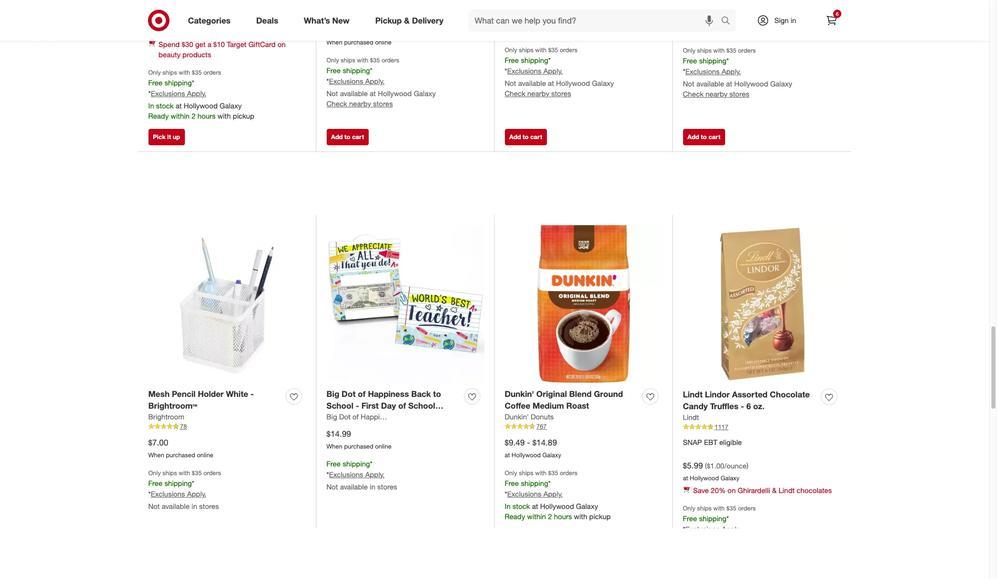 Task type: locate. For each thing, give the bounding box(es) containing it.
0 horizontal spatial add
[[331, 133, 343, 141]]

free inside only ships with $35 orders free shipping * * exclusions apply.
[[683, 515, 697, 523]]

free
[[505, 56, 519, 65], [683, 56, 697, 65], [326, 66, 341, 75], [148, 78, 162, 87], [326, 460, 341, 468], [148, 479, 162, 488], [505, 479, 519, 488], [683, 515, 697, 523]]

1 horizontal spatial in
[[370, 483, 375, 491]]

2 dunkin' from the top
[[505, 413, 529, 422]]

1 vertical spatial dunkin'
[[505, 413, 529, 422]]

0 vertical spatial on
[[278, 40, 286, 49]]

1 vertical spatial when purchased online
[[326, 38, 392, 46]]

1 vertical spatial big
[[326, 413, 337, 422]]

add for first add to cart "button" from right
[[688, 133, 699, 141]]

online for $14.99
[[375, 443, 392, 451]]

shipping inside only ships with $35 orders free shipping * * exclusions apply.
[[699, 515, 727, 523]]

add to cart button
[[326, 129, 369, 146], [505, 129, 547, 146], [683, 129, 725, 146]]

dunkin' up the coffee
[[505, 389, 534, 400]]

) up ghirardelli
[[747, 462, 749, 471]]

2 horizontal spatial add to cart button
[[683, 129, 725, 146]]

check nearby stores button for 1st add to cart "button" from left
[[326, 99, 393, 109]]

ships inside only ships with $35 orders free shipping * * exclusions apply.
[[697, 505, 712, 513]]

( inside $7.39 ( $7.39 /ounce ) at hollywood galaxy
[[170, 15, 172, 24]]

to
[[344, 133, 350, 141], [523, 133, 529, 141], [701, 133, 707, 141], [433, 389, 441, 400]]

1 vertical spatial dot
[[339, 413, 351, 422]]

original
[[536, 389, 567, 400]]

lindt lindor assorted chocolate candy truffles - 6 oz.
[[683, 390, 810, 412]]

what's new
[[304, 15, 350, 25]]

2 vertical spatial in
[[192, 502, 197, 511]]

1 horizontal spatial add
[[509, 133, 521, 141]]

)
[[212, 15, 214, 24], [747, 462, 749, 471]]

0 vertical spatial (
[[170, 15, 172, 24]]

1 vertical spatial lindt
[[683, 413, 699, 422]]

shipping inside free shipping * * exclusions apply. not available in stores
[[343, 460, 370, 468]]

online for $7.00
[[197, 452, 213, 459]]

6
[[836, 11, 839, 17], [746, 402, 751, 412]]

nearby
[[527, 89, 549, 98], [706, 90, 728, 98], [349, 99, 371, 108]]

1 vertical spatial on
[[728, 486, 736, 495]]

1 vertical spatial (
[[705, 462, 707, 471]]

pick it up
[[153, 133, 180, 141]]

1 vertical spatial happiness
[[361, 413, 395, 422]]

/ounce down eligible
[[724, 462, 747, 471]]

happiness up holders at the left of page
[[361, 413, 395, 422]]

2 add from the left
[[509, 133, 521, 141]]

$9.49
[[505, 438, 525, 448]]

online for $3.99
[[553, 28, 570, 36]]

categories link
[[179, 9, 243, 32]]

2 add to cart from the left
[[509, 133, 542, 141]]

0 vertical spatial 2
[[192, 112, 196, 120]]

dunkin' original blend ground coffee medium roast
[[505, 389, 623, 411]]

dot inside big dot of happiness back to school - first day of school teacher appreciation money and gift card holders - set of 8
[[342, 389, 356, 400]]

0 vertical spatial dot
[[342, 389, 356, 400]]

of
[[358, 389, 366, 400], [398, 401, 406, 411], [353, 413, 359, 422], [417, 425, 425, 435]]

0 vertical spatial stock
[[156, 101, 174, 110]]

0 vertical spatial &
[[404, 15, 410, 25]]

2 horizontal spatial add to cart
[[688, 133, 721, 141]]

lindt lindor assorted chocolate candy truffles - 6 oz. link
[[683, 389, 817, 413]]

1 dunkin' from the top
[[505, 389, 534, 400]]

when purchased online down "reg"
[[326, 38, 392, 46]]

school up teacher
[[326, 401, 354, 411]]

0 horizontal spatial when purchased online
[[326, 38, 392, 46]]

on right the giftcard
[[278, 40, 286, 49]]

0 vertical spatial big
[[326, 389, 339, 400]]

available inside free shipping * * exclusions apply. not available in stores
[[340, 483, 368, 491]]

hollywood
[[155, 28, 184, 36], [556, 79, 590, 87], [734, 79, 768, 88], [378, 89, 412, 98], [184, 101, 218, 110], [512, 452, 541, 459], [690, 475, 719, 482], [540, 502, 574, 511]]

at inside $9.49 - $14.89 at hollywood galaxy
[[505, 452, 510, 459]]

1 vertical spatial in
[[370, 483, 375, 491]]

purchased inside $14.99 when purchased online
[[344, 443, 373, 451]]

when inside $14.99 when purchased online
[[326, 443, 342, 451]]

day
[[381, 401, 396, 411]]

& right ghirardelli
[[772, 486, 777, 495]]

( for $5.99
[[705, 462, 707, 471]]

dot up card
[[339, 413, 351, 422]]

not inside free shipping * * exclusions apply. not available in stores
[[326, 483, 338, 491]]

- left the set
[[396, 425, 400, 435]]

purchased for $7.00
[[166, 452, 195, 459]]

dunkin' donuts
[[505, 413, 554, 422]]

- right "$9.49"
[[527, 438, 530, 448]]

stores inside only ships with $35 orders free shipping * * exclusions apply. not available in stores
[[199, 502, 219, 511]]

ships inside only ships with $35 orders free shipping * * exclusions apply. not available in stores
[[162, 470, 177, 477]]

1 horizontal spatial check nearby stores button
[[505, 88, 571, 99]]

$35 down $14.89
[[548, 470, 558, 477]]

apply. inside only ships with $35 orders free shipping * * exclusions apply.
[[722, 525, 741, 534]]

online inside $14.99 when purchased online
[[375, 443, 392, 451]]

0 horizontal spatial 2
[[192, 112, 196, 120]]

shipping
[[521, 56, 548, 65], [699, 56, 727, 65], [343, 66, 370, 75], [164, 78, 192, 87], [343, 460, 370, 468], [164, 479, 192, 488], [521, 479, 548, 488], [699, 515, 727, 523]]

galaxy
[[186, 28, 205, 36], [592, 79, 614, 87], [770, 79, 792, 88], [414, 89, 436, 98], [220, 101, 242, 110], [542, 452, 561, 459], [721, 475, 740, 482], [576, 502, 598, 511]]

1 horizontal spatial within
[[527, 513, 546, 521]]

when inside $3.99 when purchased online
[[505, 28, 521, 36]]

free inside free shipping * * exclusions apply. not available in stores
[[326, 460, 341, 468]]

6 link
[[820, 9, 843, 32]]

1 horizontal spatial cart
[[530, 133, 542, 141]]

gift
[[326, 425, 341, 435]]

lindt lindor assorted chocolate candy truffles - 6 oz. image
[[683, 225, 841, 384], [683, 225, 841, 384]]

happiness
[[368, 389, 409, 400], [361, 413, 395, 422]]

0 horizontal spatial in
[[192, 502, 197, 511]]

online inside $3.99 when purchased online
[[553, 28, 570, 36]]

exclusions inside free shipping * * exclusions apply. not available in stores
[[329, 470, 363, 479]]

purchased down card
[[344, 443, 373, 451]]

1 horizontal spatial on
[[728, 486, 736, 495]]

- up big dot of happiness
[[356, 401, 359, 411]]

big up gift
[[326, 413, 337, 422]]

when purchased online down "search"
[[683, 29, 748, 36]]

- inside the lindt lindor assorted chocolate candy truffles - 6 oz.
[[741, 402, 744, 412]]

hollywood inside $9.49 - $14.89 at hollywood galaxy
[[512, 452, 541, 459]]

1 horizontal spatial &
[[772, 486, 777, 495]]

only inside only ships with $35 orders free shipping * * exclusions apply.
[[683, 505, 695, 513]]

orders down $9.49 - $14.89 at hollywood galaxy
[[560, 470, 578, 477]]

when down 'what's new' link
[[326, 38, 342, 46]]

1 vertical spatial 6
[[746, 402, 751, 412]]

1 vertical spatial within
[[527, 513, 546, 521]]

0 horizontal spatial check nearby stores button
[[326, 99, 393, 109]]

purchased down $3.99
[[522, 28, 552, 36]]

only
[[505, 46, 517, 54], [683, 47, 695, 54], [326, 56, 339, 64], [148, 69, 161, 76], [148, 470, 161, 477], [505, 470, 517, 477], [683, 505, 695, 513]]

of right "day"
[[398, 401, 406, 411]]

at inside $7.39 ( $7.39 /ounce ) at hollywood galaxy
[[148, 28, 154, 36]]

*
[[548, 56, 551, 65], [727, 56, 729, 65], [370, 66, 373, 75], [505, 66, 507, 75], [683, 67, 685, 76], [326, 77, 329, 85], [192, 78, 194, 87], [148, 89, 151, 98], [370, 460, 373, 468], [326, 470, 329, 479], [192, 479, 194, 488], [548, 479, 551, 488], [148, 490, 151, 499], [505, 490, 507, 499], [727, 515, 729, 523], [683, 525, 685, 534]]

1 horizontal spatial nearby
[[527, 89, 549, 98]]

deals
[[256, 15, 278, 25]]

0 horizontal spatial /ounce
[[190, 15, 212, 24]]

( right $5.99
[[705, 462, 707, 471]]

with inside only ships with $35 orders free shipping * * exclusions apply.
[[713, 505, 725, 513]]

0 horizontal spatial hours
[[198, 112, 216, 120]]

when left "search" "button"
[[683, 29, 699, 36]]

0 vertical spatial /ounce
[[190, 15, 212, 24]]

school down back
[[408, 401, 435, 411]]

save
[[693, 486, 709, 495]]

not
[[505, 79, 516, 87], [683, 79, 694, 88], [326, 89, 338, 98], [326, 483, 338, 491], [148, 502, 160, 511]]

sign in link
[[748, 9, 812, 32]]

1117 link
[[683, 423, 841, 432]]

of left 8
[[417, 425, 425, 435]]

0 horizontal spatial check
[[326, 99, 347, 108]]

galaxy inside $7.39 ( $7.39 /ounce ) at hollywood galaxy
[[186, 28, 205, 36]]

2 horizontal spatial only ships with $35 orders free shipping * * exclusions apply. not available at hollywood galaxy check nearby stores
[[683, 47, 792, 98]]

school
[[326, 401, 354, 411], [408, 401, 435, 411]]

1 big from the top
[[326, 389, 339, 400]]

back
[[411, 389, 431, 400]]

of up first
[[358, 389, 366, 400]]

0 horizontal spatial on
[[278, 40, 286, 49]]

&
[[404, 15, 410, 25], [772, 486, 777, 495]]

big dot of happiness
[[326, 413, 395, 422]]

0 horizontal spatial within
[[171, 112, 190, 120]]

purchased inside $7.00 when purchased online
[[166, 452, 195, 459]]

0 vertical spatial in
[[148, 101, 154, 110]]

0 horizontal spatial add to cart button
[[326, 129, 369, 146]]

dot
[[342, 389, 356, 400], [339, 413, 351, 422]]

it
[[167, 133, 171, 141]]

0 horizontal spatial add to cart
[[331, 133, 364, 141]]

1 cart from the left
[[352, 133, 364, 141]]

dot up teacher
[[342, 389, 356, 400]]

only ships with $35 orders free shipping * * exclusions apply. in stock at  hollywood galaxy ready within 2 hours with pickup
[[148, 69, 254, 120], [505, 470, 611, 521]]

2 horizontal spatial check nearby stores button
[[683, 89, 749, 99]]

0 vertical spatial lindt
[[683, 390, 703, 400]]

/ounce up get
[[190, 15, 212, 24]]

big inside big dot of happiness back to school - first day of school teacher appreciation money and gift card holders - set of 8
[[326, 389, 339, 400]]

$7.39
[[148, 14, 168, 25], [172, 15, 190, 24]]

$35 down $3.99 when purchased online
[[548, 46, 558, 54]]

big up teacher
[[326, 389, 339, 400]]

2 horizontal spatial cart
[[709, 133, 721, 141]]

$14.99 when purchased online
[[326, 429, 392, 451]]

$7.00 when purchased online
[[148, 438, 213, 459]]

dunkin' inside dunkin' original blend ground coffee medium roast
[[505, 389, 534, 400]]

1 horizontal spatial /ounce
[[724, 462, 747, 471]]

shipping down $7.00 when purchased online
[[164, 479, 192, 488]]

0 horizontal spatial $7.39
[[148, 14, 168, 25]]

$35 down save 20% on ghirardelli & lindt chocolates
[[727, 505, 736, 513]]

online inside $7.00 when purchased online
[[197, 452, 213, 459]]

0 vertical spatial happiness
[[368, 389, 409, 400]]

check for second add to cart "button" from left
[[505, 89, 525, 98]]

$5.99 ( $1.00 /ounce ) at hollywood galaxy
[[683, 461, 749, 482]]

/ounce
[[190, 15, 212, 24], [724, 462, 747, 471]]

check for 1st add to cart "button" from left
[[326, 99, 347, 108]]

0 horizontal spatial only ships with $35 orders free shipping * * exclusions apply. in stock at  hollywood galaxy ready within 2 hours with pickup
[[148, 69, 254, 120]]

0 horizontal spatial 6
[[746, 402, 751, 412]]

( up spend
[[170, 15, 172, 24]]

$3.50 reg $5.00
[[326, 14, 378, 25]]

0 horizontal spatial cart
[[352, 133, 364, 141]]

2 school from the left
[[408, 401, 435, 411]]

ready
[[148, 112, 169, 120], [505, 513, 525, 521]]

1 vertical spatial )
[[747, 462, 749, 471]]

pencil
[[172, 389, 196, 400]]

online
[[553, 28, 570, 36], [732, 29, 748, 36], [375, 38, 392, 46], [375, 443, 392, 451], [197, 452, 213, 459]]

when down $7.00
[[148, 452, 164, 459]]

) up $10
[[212, 15, 214, 24]]

) inside $5.99 ( $1.00 /ounce ) at hollywood galaxy
[[747, 462, 749, 471]]

snap ebt eligible
[[683, 438, 742, 447]]

1 horizontal spatial in
[[505, 502, 511, 511]]

when for $3.99
[[505, 28, 521, 36]]

/ounce inside $7.39 ( $7.39 /ounce ) at hollywood galaxy
[[190, 15, 212, 24]]

1 horizontal spatial stock
[[513, 502, 530, 511]]

chocolate
[[770, 390, 810, 400]]

cart
[[352, 133, 364, 141], [530, 133, 542, 141], [709, 133, 721, 141]]

check nearby stores button for second add to cart "button" from left
[[505, 88, 571, 99]]

2
[[192, 112, 196, 120], [548, 513, 552, 521]]

0 horizontal spatial ready
[[148, 112, 169, 120]]

1 horizontal spatial 6
[[836, 11, 839, 17]]

lindt down the candy
[[683, 413, 699, 422]]

stock
[[156, 101, 174, 110], [513, 502, 530, 511]]

2 horizontal spatial add
[[688, 133, 699, 141]]

exclusions apply. link
[[507, 66, 563, 75], [685, 67, 741, 76], [329, 77, 385, 85], [151, 89, 206, 98], [329, 470, 385, 479], [151, 490, 206, 499], [507, 490, 563, 499], [685, 525, 741, 534]]

3 add from the left
[[688, 133, 699, 141]]

orders down ghirardelli
[[738, 505, 756, 513]]

0 horizontal spatial school
[[326, 401, 354, 411]]

orders down "search" "button"
[[738, 47, 756, 54]]

0 horizontal spatial nearby
[[349, 99, 371, 108]]

0 horizontal spatial )
[[212, 15, 214, 24]]

0 vertical spatial )
[[212, 15, 214, 24]]

in inside free shipping * * exclusions apply. not available in stores
[[370, 483, 375, 491]]

What can we help you find? suggestions appear below search field
[[469, 9, 724, 32]]

$5.99
[[683, 461, 703, 471]]

1 horizontal spatial ready
[[505, 513, 525, 521]]

$7.39 up $30
[[172, 15, 190, 24]]

1 horizontal spatial )
[[747, 462, 749, 471]]

dunkin' original blend ground coffee medium roast image
[[505, 225, 662, 383], [505, 225, 662, 383]]

check
[[505, 89, 525, 98], [683, 90, 704, 98], [326, 99, 347, 108]]

1 vertical spatial only ships with $35 orders free shipping * * exclusions apply. in stock at  hollywood galaxy ready within 2 hours with pickup
[[505, 470, 611, 521]]

0 horizontal spatial pickup
[[233, 112, 254, 120]]

only ships with $35 orders free shipping * * exclusions apply. not available at hollywood galaxy check nearby stores
[[505, 46, 614, 98], [683, 47, 792, 98], [326, 56, 436, 108]]

1 vertical spatial 2
[[548, 513, 552, 521]]

1 horizontal spatial add to cart
[[509, 133, 542, 141]]

card
[[343, 425, 362, 435]]

what's new link
[[295, 9, 362, 32]]

1 vertical spatial &
[[772, 486, 777, 495]]

0 horizontal spatial (
[[170, 15, 172, 24]]

eligible
[[719, 438, 742, 447]]

lindt up the candy
[[683, 390, 703, 400]]

only ships with $35 orders free shipping * * exclusions apply.
[[683, 505, 756, 534]]

shipping down beauty
[[164, 78, 192, 87]]

apply. inside free shipping * * exclusions apply. not available in stores
[[365, 470, 385, 479]]

1 vertical spatial /ounce
[[724, 462, 747, 471]]

& right pickup
[[404, 15, 410, 25]]

ships
[[519, 46, 534, 54], [697, 47, 712, 54], [341, 56, 355, 64], [162, 69, 177, 76], [162, 470, 177, 477], [519, 470, 534, 477], [697, 505, 712, 513]]

$35 down $7.00 when purchased online
[[192, 470, 202, 477]]

of up card
[[353, 413, 359, 422]]

0 vertical spatial when purchased online
[[683, 29, 748, 36]]

when for $7.00
[[148, 452, 164, 459]]

3 add to cart button from the left
[[683, 129, 725, 146]]

- right white
[[251, 389, 254, 400]]

- down the assorted
[[741, 402, 744, 412]]

purchased down $7.00
[[166, 452, 195, 459]]

purchased inside $3.99 when purchased online
[[522, 28, 552, 36]]

( inside $5.99 ( $1.00 /ounce ) at hollywood galaxy
[[705, 462, 707, 471]]

1 horizontal spatial add to cart button
[[505, 129, 547, 146]]

lindt inside the lindt lindor assorted chocolate candy truffles - 6 oz.
[[683, 390, 703, 400]]

1 add to cart from the left
[[331, 133, 364, 141]]

shipping down "search" "button"
[[699, 56, 727, 65]]

happiness up "day"
[[368, 389, 409, 400]]

when down $14.99
[[326, 443, 342, 451]]

big dot of happiness back to school - first day of school teacher appreciation money and gift card holders - set of 8 image
[[326, 225, 484, 383], [326, 225, 484, 383]]

free inside only ships with $35 orders free shipping * * exclusions apply. not available in stores
[[148, 479, 162, 488]]

when inside $7.00 when purchased online
[[148, 452, 164, 459]]

on right 20%
[[728, 486, 736, 495]]

) for $5.99
[[747, 462, 749, 471]]

orders down $7.00 when purchased online
[[203, 470, 221, 477]]

/ounce inside $5.99 ( $1.00 /ounce ) at hollywood galaxy
[[724, 462, 747, 471]]

mesh pencil holder white - brightroom™ image
[[148, 225, 306, 383], [148, 225, 306, 383]]

products
[[183, 50, 211, 59]]

2 cart from the left
[[530, 133, 542, 141]]

stores
[[551, 89, 571, 98], [730, 90, 749, 98], [373, 99, 393, 108], [377, 483, 397, 491], [199, 502, 219, 511]]

$35 down products at the left of page
[[192, 69, 202, 76]]

dunkin'
[[505, 389, 534, 400], [505, 413, 529, 422]]

) inside $7.39 ( $7.39 /ounce ) at hollywood galaxy
[[212, 15, 214, 24]]

1 horizontal spatial school
[[408, 401, 435, 411]]

$35 down $5.00
[[370, 56, 380, 64]]

1 vertical spatial hours
[[554, 513, 572, 521]]

$35 inside only ships with $35 orders free shipping * * exclusions apply.
[[727, 505, 736, 513]]

dunkin' down the coffee
[[505, 413, 529, 422]]

check nearby stores button
[[505, 88, 571, 99], [683, 89, 749, 99], [326, 99, 393, 109]]

1 horizontal spatial check
[[505, 89, 525, 98]]

happiness for big dot of happiness
[[361, 413, 395, 422]]

$9.49 - $14.89 at hollywood galaxy
[[505, 438, 561, 459]]

in
[[791, 16, 796, 25], [370, 483, 375, 491], [192, 502, 197, 511]]

0 vertical spatial in
[[791, 16, 796, 25]]

happiness inside big dot of happiness back to school - first day of school teacher appreciation money and gift card holders - set of 8
[[368, 389, 409, 400]]

apply.
[[543, 66, 563, 75], [722, 67, 741, 76], [365, 77, 385, 85], [187, 89, 206, 98], [365, 470, 385, 479], [187, 490, 206, 499], [543, 490, 563, 499], [722, 525, 741, 534]]

-
[[251, 389, 254, 400], [356, 401, 359, 411], [741, 402, 744, 412], [396, 425, 400, 435], [527, 438, 530, 448]]

2 big from the top
[[326, 413, 337, 422]]

$7.00
[[148, 438, 168, 448]]

0 horizontal spatial only ships with $35 orders free shipping * * exclusions apply. not available at hollywood galaxy check nearby stores
[[326, 56, 436, 108]]

0 vertical spatial ready
[[148, 112, 169, 120]]

shipping down $14.99 when purchased online
[[343, 460, 370, 468]]

when down $3.99
[[505, 28, 521, 36]]

shipping down 20%
[[699, 515, 727, 523]]

on inside spend $30 get a $10 target giftcard on beauty products
[[278, 40, 286, 49]]

3 cart from the left
[[709, 133, 721, 141]]

lindt left chocolates
[[779, 486, 795, 495]]

only ships with $35 orders free shipping * * exclusions apply. not available in stores
[[148, 470, 221, 511]]

1 horizontal spatial (
[[705, 462, 707, 471]]

- inside mesh pencil holder white - brightroom™
[[251, 389, 254, 400]]

0 vertical spatial only ships with $35 orders free shipping * * exclusions apply. in stock at  hollywood galaxy ready within 2 hours with pickup
[[148, 69, 254, 120]]

$7.39 up spend
[[148, 14, 168, 25]]

1 add from the left
[[331, 133, 343, 141]]

lindt
[[683, 390, 703, 400], [683, 413, 699, 422], [779, 486, 795, 495]]

0 vertical spatial 6
[[836, 11, 839, 17]]

big for big dot of happiness
[[326, 413, 337, 422]]



Task type: vqa. For each thing, say whether or not it's contained in the screenshot.
the Deals in the Deals button
no



Task type: describe. For each thing, give the bounding box(es) containing it.
20%
[[711, 486, 726, 495]]

first
[[361, 401, 379, 411]]

chocolates
[[797, 486, 832, 495]]

1 horizontal spatial hours
[[554, 513, 572, 521]]

pickup & delivery link
[[367, 9, 456, 32]]

set
[[402, 425, 415, 435]]

$1.00
[[707, 462, 724, 471]]

( for $7.39
[[170, 15, 172, 24]]

orders down products at the left of page
[[203, 69, 221, 76]]

2 add to cart button from the left
[[505, 129, 547, 146]]

up
[[173, 133, 180, 141]]

new
[[332, 15, 350, 25]]

appreciation
[[359, 413, 409, 423]]

assorted
[[732, 390, 768, 400]]

coffee
[[505, 401, 530, 411]]

available inside only ships with $35 orders free shipping * * exclusions apply. not available in stores
[[162, 502, 190, 511]]

1 horizontal spatial only ships with $35 orders free shipping * * exclusions apply. in stock at  hollywood galaxy ready within 2 hours with pickup
[[505, 470, 611, 521]]

to inside big dot of happiness back to school - first day of school teacher appreciation money and gift card holders - set of 8
[[433, 389, 441, 400]]

stores inside free shipping * * exclusions apply. not available in stores
[[377, 483, 397, 491]]

) for $7.39
[[212, 15, 214, 24]]

purchased for $3.99
[[522, 28, 552, 36]]

roast
[[566, 401, 589, 411]]

oz.
[[753, 402, 765, 412]]

dunkin' for dunkin' donuts
[[505, 413, 529, 422]]

ground
[[594, 389, 623, 400]]

purchased down "reg"
[[344, 38, 373, 46]]

reg
[[348, 15, 359, 24]]

pickup
[[375, 15, 402, 25]]

0 horizontal spatial in
[[148, 101, 154, 110]]

shipping down $3.99 when purchased online
[[521, 56, 548, 65]]

when for $14.99
[[326, 443, 342, 451]]

lindt for lindt lindor assorted chocolate candy truffles - 6 oz.
[[683, 390, 703, 400]]

mesh pencil holder white - brightroom™ link
[[148, 389, 282, 412]]

- inside $9.49 - $14.89 at hollywood galaxy
[[527, 438, 530, 448]]

78 link
[[148, 423, 306, 432]]

add for 1st add to cart "button" from left
[[331, 133, 343, 141]]

white
[[226, 389, 248, 400]]

with inside only ships with $35 orders free shipping * * exclusions apply. not available in stores
[[179, 470, 190, 477]]

$35 inside only ships with $35 orders free shipping * * exclusions apply. not available in stores
[[192, 470, 202, 477]]

orders down $3.99 when purchased online
[[560, 46, 578, 54]]

1 school from the left
[[326, 401, 354, 411]]

8
[[427, 425, 432, 435]]

holder
[[198, 389, 224, 400]]

free shipping * * exclusions apply. not available in stores
[[326, 460, 397, 491]]

ghirardelli
[[738, 486, 770, 495]]

cart for 1st add to cart "button" from left
[[352, 133, 364, 141]]

sign in
[[774, 16, 796, 25]]

search
[[716, 16, 741, 26]]

spend
[[159, 40, 180, 49]]

pick
[[153, 133, 166, 141]]

not inside only ships with $35 orders free shipping * * exclusions apply. not available in stores
[[148, 502, 160, 511]]

767 link
[[505, 423, 662, 432]]

galaxy inside $5.99 ( $1.00 /ounce ) at hollywood galaxy
[[721, 475, 740, 482]]

$14.89
[[532, 438, 557, 448]]

holders
[[364, 425, 394, 435]]

1 horizontal spatial $7.39
[[172, 15, 190, 24]]

purchased for $14.99
[[344, 443, 373, 451]]

candy
[[683, 402, 708, 412]]

big for big dot of happiness back to school - first day of school teacher appreciation money and gift card holders - set of 8
[[326, 389, 339, 400]]

dot for big dot of happiness
[[339, 413, 351, 422]]

pickup & delivery
[[375, 15, 444, 25]]

1 horizontal spatial only ships with $35 orders free shipping * * exclusions apply. not available at hollywood galaxy check nearby stores
[[505, 46, 614, 98]]

money
[[411, 413, 437, 423]]

6 inside the lindt lindor assorted chocolate candy truffles - 6 oz.
[[746, 402, 751, 412]]

orders inside only ships with $35 orders free shipping * * exclusions apply. not available in stores
[[203, 470, 221, 477]]

/ounce for $7.39
[[190, 15, 212, 24]]

add for second add to cart "button" from left
[[509, 133, 521, 141]]

ebt
[[704, 438, 717, 447]]

truffles
[[710, 402, 739, 412]]

brightroom
[[148, 413, 184, 422]]

$14.99
[[326, 429, 351, 439]]

teacher
[[326, 413, 357, 423]]

spend $30 get a $10 target giftcard on beauty products
[[159, 40, 286, 59]]

0 vertical spatial pickup
[[233, 112, 254, 120]]

$35 down "search" "button"
[[727, 47, 736, 54]]

0 vertical spatial hours
[[198, 112, 216, 120]]

2 vertical spatial lindt
[[779, 486, 795, 495]]

exclusions inside only ships with $35 orders free shipping * * exclusions apply. not available in stores
[[151, 490, 185, 499]]

dot for big dot of happiness back to school - first day of school teacher appreciation money and gift card holders - set of 8
[[342, 389, 356, 400]]

767
[[536, 423, 547, 431]]

brightroom link
[[148, 412, 184, 423]]

shipping inside only ships with $35 orders free shipping * * exclusions apply. not available in stores
[[164, 479, 192, 488]]

$30
[[182, 40, 193, 49]]

lindor
[[705, 390, 730, 400]]

blend
[[569, 389, 592, 400]]

a
[[208, 40, 211, 49]]

big dot of happiness link
[[326, 412, 395, 423]]

search button
[[716, 9, 741, 34]]

apply. inside only ships with $35 orders free shipping * * exclusions apply. not available in stores
[[187, 490, 206, 499]]

1117
[[715, 424, 728, 431]]

2 horizontal spatial nearby
[[706, 90, 728, 98]]

in inside only ships with $35 orders free shipping * * exclusions apply. not available in stores
[[192, 502, 197, 511]]

dunkin' original blend ground coffee medium roast link
[[505, 389, 638, 412]]

78
[[180, 423, 187, 431]]

lindt for lindt
[[683, 413, 699, 422]]

exclusions inside only ships with $35 orders free shipping * * exclusions apply.
[[685, 525, 720, 534]]

galaxy inside $9.49 - $14.89 at hollywood galaxy
[[542, 452, 561, 459]]

cart for second add to cart "button" from left
[[530, 133, 542, 141]]

2 horizontal spatial check
[[683, 90, 704, 98]]

big dot of happiness back to school - first day of school teacher appreciation money and gift card holders - set of 8 link
[[326, 389, 460, 435]]

orders down pickup
[[382, 56, 399, 64]]

hollywood inside $7.39 ( $7.39 /ounce ) at hollywood galaxy
[[155, 28, 184, 36]]

sign
[[774, 16, 789, 25]]

0 horizontal spatial &
[[404, 15, 410, 25]]

medium
[[533, 401, 564, 411]]

only inside only ships with $35 orders free shipping * * exclusions apply. not available in stores
[[148, 470, 161, 477]]

mesh
[[148, 389, 170, 400]]

what's
[[304, 15, 330, 25]]

get
[[195, 40, 206, 49]]

brightroom™
[[148, 401, 197, 411]]

lindt link
[[683, 413, 699, 423]]

purchased down "search"
[[701, 29, 730, 36]]

$7.39 ( $7.39 /ounce ) at hollywood galaxy
[[148, 14, 214, 36]]

pick it up button
[[148, 129, 185, 146]]

1 horizontal spatial pickup
[[589, 513, 611, 521]]

$3.99
[[505, 14, 525, 25]]

$5.00
[[361, 15, 378, 24]]

shipping down "reg"
[[343, 66, 370, 75]]

6 inside 6 link
[[836, 11, 839, 17]]

delivery
[[412, 15, 444, 25]]

1 horizontal spatial when purchased online
[[683, 29, 748, 36]]

giftcard
[[248, 40, 276, 49]]

$3.50
[[326, 14, 346, 25]]

0 horizontal spatial stock
[[156, 101, 174, 110]]

at inside $5.99 ( $1.00 /ounce ) at hollywood galaxy
[[683, 475, 688, 482]]

big dot of happiness back to school - first day of school teacher appreciation money and gift card holders - set of 8
[[326, 389, 454, 435]]

3 add to cart from the left
[[688, 133, 721, 141]]

hollywood inside $5.99 ( $1.00 /ounce ) at hollywood galaxy
[[690, 475, 719, 482]]

/ounce for $5.99
[[724, 462, 747, 471]]

1 vertical spatial ready
[[505, 513, 525, 521]]

1 add to cart button from the left
[[326, 129, 369, 146]]

happiness for big dot of happiness back to school - first day of school teacher appreciation money and gift card holders - set of 8
[[368, 389, 409, 400]]

1 vertical spatial stock
[[513, 502, 530, 511]]

snap
[[683, 438, 702, 447]]

mesh pencil holder white - brightroom™
[[148, 389, 254, 411]]

cart for first add to cart "button" from right
[[709, 133, 721, 141]]

2 horizontal spatial in
[[791, 16, 796, 25]]

1 vertical spatial in
[[505, 502, 511, 511]]

1 horizontal spatial 2
[[548, 513, 552, 521]]

deals link
[[247, 9, 291, 32]]

shipping down $9.49 - $14.89 at hollywood galaxy
[[521, 479, 548, 488]]

orders inside only ships with $35 orders free shipping * * exclusions apply.
[[738, 505, 756, 513]]

0 vertical spatial within
[[171, 112, 190, 120]]

categories
[[188, 15, 231, 25]]

beauty
[[159, 50, 181, 59]]

dunkin' for dunkin' original blend ground coffee medium roast
[[505, 389, 534, 400]]

and
[[440, 413, 454, 423]]



